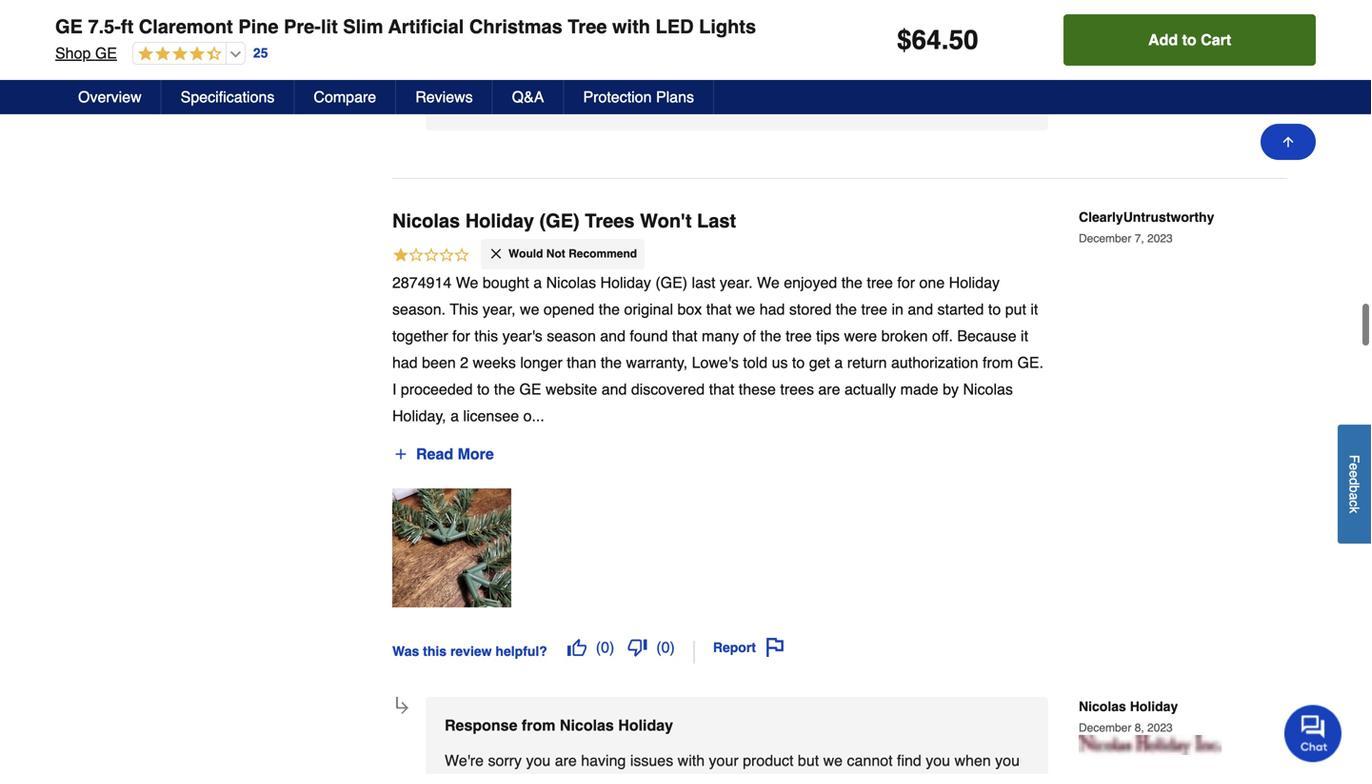 Task type: locate. For each thing, give the bounding box(es) containing it.
december
[[1079, 38, 1132, 51], [1079, 232, 1132, 245], [1079, 721, 1132, 735]]

that right the box
[[706, 300, 732, 318]]

and right website
[[602, 380, 627, 398]]

4.4 stars image
[[133, 46, 222, 63]]

0 horizontal spatial product
[[743, 752, 794, 769]]

we left hope
[[730, 68, 750, 86]]

review
[[450, 644, 492, 659]]

response from nicolas holiday up having
[[445, 717, 673, 734]]

it right put
[[1031, 300, 1038, 318]]

tree
[[867, 274, 893, 291], [861, 300, 888, 318], [786, 327, 812, 345]]

https://photos us.bazaarvoice.com/photo/2/cghvdg86bg93zxm/fbed449b 6b0e 59fa af37 b656a9970acb image
[[392, 488, 511, 607]]

) left thumb down icon
[[609, 638, 615, 656]]

your up protection
[[596, 68, 626, 86]]

are
[[818, 380, 840, 398], [555, 752, 577, 769]]

many up lowe's
[[702, 327, 739, 345]]

a down "would"
[[534, 274, 542, 291]]

add to cart button
[[1064, 14, 1316, 66]]

geholidaylighting image down 8,
[[1079, 735, 1222, 755]]

0 vertical spatial arrow right image
[[393, 15, 412, 34]]

1 vertical spatial from
[[983, 354, 1013, 371]]

from for memorable
[[522, 33, 556, 51]]

are left having
[[555, 752, 577, 769]]

had up i
[[392, 354, 418, 371]]

opened
[[544, 300, 595, 318]]

thumb down image
[[628, 638, 647, 657]]

december inside nicolas holiday december 11, 2023
[[1079, 38, 1132, 51]]

and left found
[[600, 327, 626, 345]]

e up the b
[[1347, 470, 1362, 478]]

1 ( from the left
[[596, 638, 601, 656]]

) for thumb down icon
[[670, 638, 675, 656]]

the right of at the top of page
[[760, 327, 782, 345]]

december left 8,
[[1079, 721, 1132, 735]]

0 right thumb down icon
[[662, 638, 670, 656]]

for up q&a
[[520, 68, 538, 86]]

1 horizontal spatial with
[[678, 752, 705, 769]]

product down 64
[[895, 68, 946, 86]]

0 vertical spatial ge
[[55, 16, 83, 38]]

response up the "we're"
[[445, 717, 518, 734]]

holiday inside nicolas holiday december 11, 2023
[[1130, 15, 1178, 31]]

1 vertical spatial are
[[555, 752, 577, 769]]

0 vertical spatial 2023
[[1153, 38, 1179, 51]]

( 0 ) right thumb down icon
[[656, 638, 675, 656]]

would
[[509, 247, 543, 261]]

1 vertical spatial 2023
[[1148, 232, 1173, 245]]

2023
[[1153, 38, 1179, 51], [1148, 232, 1173, 245], [1148, 721, 1173, 735]]

a inside f e e d b a c k button
[[1347, 493, 1362, 500]]

geholidaylighting image down 11,
[[1079, 52, 1222, 72]]

nicolas holiday (ge) trees won't last
[[392, 210, 736, 232]]

0 horizontal spatial with
[[612, 16, 650, 38]]

nicolas
[[1079, 15, 1126, 31], [560, 33, 614, 51], [392, 210, 460, 232], [546, 274, 596, 291], [963, 380, 1013, 398], [1079, 699, 1126, 714], [560, 717, 614, 734]]

0 horizontal spatial had
[[392, 354, 418, 371]]

0 horizontal spatial )
[[609, 638, 615, 656]]

original
[[624, 300, 673, 318]]

) for thumb up icon
[[609, 638, 615, 656]]

1 geholidaylighting image from the top
[[1079, 52, 1222, 72]]

1 horizontal spatial 0
[[662, 638, 670, 656]]

2023 for thank you for sharing your feedback, and we hope you enjoy your product for many memorable holiday seasons!
[[1153, 38, 1179, 51]]

we up this
[[456, 274, 479, 291]]

holiday
[[1130, 15, 1178, 31], [618, 33, 673, 51], [465, 210, 534, 232], [600, 274, 651, 291], [949, 274, 1000, 291], [1130, 699, 1178, 714], [618, 717, 673, 734]]

we right but
[[823, 752, 843, 769]]

0 horizontal spatial (
[[596, 638, 601, 656]]

8,
[[1135, 721, 1144, 735]]

to inside add to cart button
[[1182, 31, 1197, 49]]

0 vertical spatial with
[[612, 16, 650, 38]]

overview
[[78, 88, 142, 106]]

and right in
[[908, 300, 933, 318]]

1 vertical spatial response
[[445, 717, 518, 734]]

response up thank
[[445, 33, 518, 51]]

holiday up add
[[1130, 15, 1178, 31]]

( right thumb down icon
[[656, 638, 662, 656]]

1 response from nicolas holiday from the top
[[445, 33, 673, 51]]

0 horizontal spatial 0
[[601, 638, 609, 656]]

you up memorable
[[491, 68, 516, 86]]

your
[[596, 68, 626, 86], [862, 68, 891, 86], [709, 752, 739, 769]]

it up ge.
[[1021, 327, 1029, 345]]

more
[[458, 445, 494, 463]]

your inside we're sorry you are having issues with your product but we cannot find you when you
[[709, 752, 739, 769]]

we
[[730, 68, 750, 86], [520, 300, 539, 318], [736, 300, 756, 318], [823, 752, 843, 769]]

1 arrow right image from the top
[[393, 15, 412, 34]]

from down because
[[983, 354, 1013, 371]]

a down proceeded
[[451, 407, 459, 425]]

cart
[[1201, 31, 1232, 49]]

ge up shop
[[55, 16, 83, 38]]

( 0 )
[[596, 638, 615, 656], [656, 638, 675, 656]]

1 vertical spatial many
[[702, 327, 739, 345]]

made
[[901, 380, 939, 398]]

1 vertical spatial had
[[392, 354, 418, 371]]

11,
[[1135, 38, 1150, 51]]

tree left in
[[861, 300, 888, 318]]

(ge) inside 2874914  we bought a nicolas holiday (ge) last year.  we enjoyed the tree for one holiday season.  this year, we opened the original box that we had stored the tree in and started to put it together for this year's season and found that many of the tree tips were broken off.  because it had been 2 weeks longer than the warranty, lowe's told us to get a return authorization from ge. i proceeded to the ge website and discovered that these trees are actually made by nicolas holiday, a licensee o...
[[656, 274, 688, 291]]

this
[[450, 300, 478, 318]]

from inside 2874914  we bought a nicolas holiday (ge) last year.  we enjoyed the tree for one holiday season.  this year, we opened the original box that we had stored the tree in and started to put it together for this year's season and found that many of the tree tips were broken off.  because it had been 2 weeks longer than the warranty, lowe's told us to get a return authorization from ge. i proceeded to the ge website and discovered that these trees are actually made by nicolas holiday, a licensee o...
[[983, 354, 1013, 371]]

from
[[522, 33, 556, 51], [983, 354, 1013, 371], [522, 717, 556, 734]]

to right add
[[1182, 31, 1197, 49]]

1 vertical spatial (ge)
[[656, 274, 688, 291]]

2 arrow right image from the top
[[393, 699, 412, 717]]

1 0 from the left
[[601, 638, 609, 656]]

1 vertical spatial product
[[743, 752, 794, 769]]

1 vertical spatial ge
[[95, 44, 117, 62]]

0 horizontal spatial (ge)
[[540, 210, 580, 232]]

7.5-
[[88, 16, 121, 38]]

q&a
[[512, 88, 544, 106]]

your right issues
[[709, 752, 739, 769]]

compare
[[314, 88, 376, 106]]

sharing
[[542, 68, 592, 86]]

shop ge
[[55, 44, 117, 62]]

you right when
[[995, 752, 1020, 769]]

( 0 ) for thumb down icon
[[656, 638, 675, 656]]

in
[[892, 300, 904, 318]]

2023 inside clearlyuntrustworthy december 7, 2023
[[1148, 232, 1173, 245]]

december left 7,
[[1079, 232, 1132, 245]]

arrow right image down the "was"
[[393, 699, 412, 717]]

had
[[760, 300, 785, 318], [392, 354, 418, 371]]

( 0 ) right thumb up icon
[[596, 638, 615, 656]]

2 vertical spatial 2023
[[1148, 721, 1173, 735]]

we're sorry you are having issues with your product but we cannot find you when you
[[445, 752, 1020, 774]]

and inside thank you for sharing your feedback, and we hope you enjoy your product for many memorable holiday seasons!
[[701, 68, 726, 86]]

2 geholidaylighting image from the top
[[1079, 735, 1222, 755]]

1 horizontal spatial product
[[895, 68, 946, 86]]

0 horizontal spatial ( 0 )
[[596, 638, 615, 656]]

2 0 from the left
[[662, 638, 670, 656]]

2 ) from the left
[[670, 638, 675, 656]]

1 vertical spatial december
[[1079, 232, 1132, 245]]

product inside we're sorry you are having issues with your product but we cannot find you when you
[[743, 752, 794, 769]]

response from nicolas holiday
[[445, 33, 673, 51], [445, 717, 673, 734]]

chat invite button image
[[1285, 704, 1343, 762]]

we up of at the top of page
[[736, 300, 756, 318]]

from up sorry
[[522, 717, 556, 734]]

we
[[456, 274, 479, 291], [757, 274, 780, 291]]

december for thank you for sharing your feedback, and we hope you enjoy your product for many memorable holiday seasons!
[[1079, 38, 1132, 51]]

holiday up 8,
[[1130, 699, 1178, 714]]

e
[[1347, 463, 1362, 470], [1347, 470, 1362, 478]]

memorable
[[445, 91, 521, 109]]

off.
[[932, 327, 953, 345]]

a up k
[[1347, 493, 1362, 500]]

seasons!
[[578, 91, 639, 109]]

actually
[[845, 380, 896, 398]]

( right thumb up icon
[[596, 638, 601, 656]]

tree down stored
[[786, 327, 812, 345]]

2 response from the top
[[445, 717, 518, 734]]

) right thumb down icon
[[670, 638, 675, 656]]

that down lowe's
[[709, 380, 735, 398]]

0 horizontal spatial many
[[702, 327, 739, 345]]

64
[[912, 25, 942, 55]]

0 horizontal spatial we
[[456, 274, 479, 291]]

1 vertical spatial response from nicolas holiday
[[445, 717, 673, 734]]

1 horizontal spatial had
[[760, 300, 785, 318]]

0 right thumb up icon
[[601, 638, 609, 656]]

(ge) left last
[[656, 274, 688, 291]]

and right feedback,
[[701, 68, 726, 86]]

with left led
[[612, 16, 650, 38]]

from for you
[[522, 717, 556, 734]]

1 vertical spatial that
[[672, 327, 698, 345]]

2023 inside nicolas holiday december 11, 2023
[[1153, 38, 1179, 51]]

1 response from the top
[[445, 33, 518, 51]]

0 vertical spatial are
[[818, 380, 840, 398]]

this right the "was"
[[423, 644, 447, 659]]

0 vertical spatial response
[[445, 33, 518, 51]]

from up sharing
[[522, 33, 556, 51]]

0 vertical spatial tree
[[867, 274, 893, 291]]

ge down 7.5-
[[95, 44, 117, 62]]

2023 right 11,
[[1153, 38, 1179, 51]]

are down get
[[818, 380, 840, 398]]

1 horizontal spatial we
[[757, 274, 780, 291]]

product left but
[[743, 752, 794, 769]]

december left 11,
[[1079, 38, 1132, 51]]

1 horizontal spatial ( 0 )
[[656, 638, 675, 656]]

you right sorry
[[526, 752, 551, 769]]

1 horizontal spatial many
[[972, 68, 1010, 86]]

0 vertical spatial from
[[522, 33, 556, 51]]

)
[[609, 638, 615, 656], [670, 638, 675, 656]]

december inside nicolas holiday december 8, 2023
[[1079, 721, 1132, 735]]

1 vertical spatial with
[[678, 752, 705, 769]]

1 horizontal spatial (ge)
[[656, 274, 688, 291]]

these
[[739, 380, 776, 398]]

2023 inside nicolas holiday december 8, 2023
[[1148, 721, 1173, 735]]

0 vertical spatial response from nicolas holiday
[[445, 33, 673, 51]]

than
[[567, 354, 597, 371]]

0 vertical spatial december
[[1079, 38, 1132, 51]]

reviews button
[[396, 80, 493, 114]]

we inside we're sorry you are having issues with your product but we cannot find you when you
[[823, 752, 843, 769]]

2 december from the top
[[1079, 232, 1132, 245]]

3 december from the top
[[1079, 721, 1132, 735]]

1 horizontal spatial your
[[709, 752, 739, 769]]

2 horizontal spatial ge
[[519, 380, 541, 398]]

to up licensee
[[477, 380, 490, 398]]

season.
[[392, 300, 446, 318]]

december inside clearlyuntrustworthy december 7, 2023
[[1079, 232, 1132, 245]]

of
[[743, 327, 756, 345]]

return
[[847, 354, 887, 371]]

2 ( from the left
[[656, 638, 662, 656]]

1 vertical spatial this
[[423, 644, 447, 659]]

your right enjoy
[[862, 68, 891, 86]]

reviews
[[415, 88, 473, 106]]

nicolas inside nicolas holiday december 8, 2023
[[1079, 699, 1126, 714]]

trees
[[780, 380, 814, 398]]

25
[[253, 45, 268, 61]]

o...
[[523, 407, 545, 425]]

e up the 'd'
[[1347, 463, 1362, 470]]

holiday inside nicolas holiday december 8, 2023
[[1130, 699, 1178, 714]]

this up weeks
[[475, 327, 498, 345]]

2 vertical spatial from
[[522, 717, 556, 734]]

hope
[[754, 68, 788, 86]]

0 vertical spatial this
[[475, 327, 498, 345]]

ge up o...
[[519, 380, 541, 398]]

authorization
[[891, 354, 979, 371]]

2 vertical spatial december
[[1079, 721, 1132, 735]]

many inside thank you for sharing your feedback, and we hope you enjoy your product for many memorable holiday seasons!
[[972, 68, 1010, 86]]

are inside 2874914  we bought a nicolas holiday (ge) last year.  we enjoyed the tree for one holiday season.  this year, we opened the original box that we had stored the tree in and started to put it together for this year's season and found that many of the tree tips were broken off.  because it had been 2 weeks longer than the warranty, lowe's told us to get a return authorization from ge. i proceeded to the ge website and discovered that these trees are actually made by nicolas holiday, a licensee o...
[[818, 380, 840, 398]]

holiday up feedback,
[[618, 33, 673, 51]]

read more button
[[392, 439, 495, 469]]

compare button
[[295, 80, 396, 114]]

report
[[713, 640, 756, 655]]

2023 right 7,
[[1148, 232, 1173, 245]]

proceeded
[[401, 380, 473, 398]]

the down weeks
[[494, 380, 515, 398]]

1 horizontal spatial )
[[670, 638, 675, 656]]

ge
[[55, 16, 83, 38], [95, 44, 117, 62], [519, 380, 541, 398]]

2023 right 8,
[[1148, 721, 1173, 735]]

1 we from the left
[[456, 274, 479, 291]]

we right year.
[[757, 274, 780, 291]]

1 horizontal spatial are
[[818, 380, 840, 398]]

for left one
[[898, 274, 915, 291]]

many down 50
[[972, 68, 1010, 86]]

0 vertical spatial many
[[972, 68, 1010, 86]]

(ge) up the not
[[540, 210, 580, 232]]

2 vertical spatial ge
[[519, 380, 541, 398]]

2874914
[[392, 274, 452, 291]]

0 vertical spatial (ge)
[[540, 210, 580, 232]]

0 vertical spatial it
[[1031, 300, 1038, 318]]

0 horizontal spatial are
[[555, 752, 577, 769]]

had left stored
[[760, 300, 785, 318]]

that down the box
[[672, 327, 698, 345]]

1 vertical spatial geholidaylighting image
[[1079, 735, 1222, 755]]

1 horizontal spatial this
[[475, 327, 498, 345]]

response
[[445, 33, 518, 51], [445, 717, 518, 734]]

arrow right image
[[393, 15, 412, 34], [393, 699, 412, 717]]

tree up in
[[867, 274, 893, 291]]

0 vertical spatial geholidaylighting image
[[1079, 52, 1222, 72]]

1 ( 0 ) from the left
[[596, 638, 615, 656]]

would not recommend
[[509, 247, 637, 261]]

lights
[[699, 16, 756, 38]]

1 horizontal spatial (
[[656, 638, 662, 656]]

recommend
[[569, 247, 637, 261]]

were
[[844, 327, 877, 345]]

plans
[[656, 88, 694, 106]]

the
[[842, 274, 863, 291], [599, 300, 620, 318], [836, 300, 857, 318], [760, 327, 782, 345], [601, 354, 622, 371], [494, 380, 515, 398]]

year's
[[502, 327, 543, 345]]

q&a button
[[493, 80, 564, 114]]

for
[[520, 68, 538, 86], [950, 68, 968, 86], [898, 274, 915, 291], [453, 327, 470, 345]]

1 vertical spatial arrow right image
[[393, 699, 412, 717]]

one
[[920, 274, 945, 291]]

year,
[[483, 300, 516, 318]]

0 vertical spatial product
[[895, 68, 946, 86]]

to
[[1182, 31, 1197, 49], [988, 300, 1001, 318], [792, 354, 805, 371], [477, 380, 490, 398]]

2 ( 0 ) from the left
[[656, 638, 675, 656]]

having
[[581, 752, 626, 769]]

tips
[[816, 327, 840, 345]]

arrow right image right slim
[[393, 15, 412, 34]]

with right issues
[[678, 752, 705, 769]]

(ge)
[[540, 210, 580, 232], [656, 274, 688, 291]]

not
[[546, 247, 565, 261]]

specifications button
[[162, 80, 295, 114]]

season
[[547, 327, 596, 345]]

response for thank
[[445, 33, 518, 51]]

issues
[[630, 752, 674, 769]]

holiday up issues
[[618, 717, 673, 734]]

1 vertical spatial it
[[1021, 327, 1029, 345]]

geholidaylighting image
[[1079, 52, 1222, 72], [1079, 735, 1222, 755]]

1 december from the top
[[1079, 38, 1132, 51]]

response from nicolas holiday up sharing
[[445, 33, 673, 51]]

2 response from nicolas holiday from the top
[[445, 717, 673, 734]]

2023 for we're sorry you are having issues with your product but we cannot find you when you
[[1148, 721, 1173, 735]]

broken
[[881, 327, 928, 345]]

1 ) from the left
[[609, 638, 615, 656]]



Task type: describe. For each thing, give the bounding box(es) containing it.
$ 64 . 50
[[897, 25, 979, 55]]

close image
[[489, 246, 504, 261]]

stored
[[789, 300, 832, 318]]

add to cart
[[1149, 31, 1232, 49]]

geholidaylighting image for we're sorry you are having issues with your product but we cannot find you when you
[[1079, 735, 1222, 755]]

c
[[1347, 500, 1362, 507]]

was this review helpful?
[[392, 644, 547, 659]]

thank
[[445, 68, 487, 86]]

overview button
[[59, 80, 162, 114]]

geholidaylighting image for thank you for sharing your feedback, and we hope you enjoy your product for many memorable holiday seasons!
[[1079, 52, 1222, 72]]

discovered
[[631, 380, 705, 398]]

0 horizontal spatial this
[[423, 644, 447, 659]]

led
[[656, 16, 694, 38]]

0 horizontal spatial it
[[1021, 327, 1029, 345]]

the up were
[[836, 300, 857, 318]]

1 star image
[[392, 246, 470, 267]]

i
[[392, 380, 397, 398]]

2 we from the left
[[757, 274, 780, 291]]

read
[[416, 445, 453, 463]]

won't
[[640, 210, 692, 232]]

year.
[[720, 274, 753, 291]]

this inside 2874914  we bought a nicolas holiday (ge) last year.  we enjoyed the tree for one holiday season.  this year, we opened the original box that we had stored the tree in and started to put it together for this year's season and found that many of the tree tips were broken off.  because it had been 2 weeks longer than the warranty, lowe's told us to get a return authorization from ge. i proceeded to the ge website and discovered that these trees are actually made by nicolas holiday, a licensee o...
[[475, 327, 498, 345]]

response from nicolas holiday for sharing
[[445, 33, 673, 51]]

.
[[942, 25, 949, 55]]

1 horizontal spatial it
[[1031, 300, 1038, 318]]

tree
[[568, 16, 607, 38]]

b
[[1347, 485, 1362, 493]]

last
[[697, 210, 736, 232]]

clearlyuntrustworthy december 7, 2023
[[1079, 210, 1215, 245]]

( for thumb down icon
[[656, 638, 662, 656]]

ge inside 2874914  we bought a nicolas holiday (ge) last year.  we enjoyed the tree for one holiday season.  this year, we opened the original box that we had stored the tree in and started to put it together for this year's season and found that many of the tree tips were broken off.  because it had been 2 weeks longer than the warranty, lowe's told us to get a return authorization from ge. i proceeded to the ge website and discovered that these trees are actually made by nicolas holiday, a licensee o...
[[519, 380, 541, 398]]

claremont
[[139, 16, 233, 38]]

f e e d b a c k button
[[1338, 425, 1371, 544]]

( 0 ) for thumb up icon
[[596, 638, 615, 656]]

product inside thank you for sharing your feedback, and we hope you enjoy your product for many memorable holiday seasons!
[[895, 68, 946, 86]]

was
[[392, 644, 419, 659]]

to right us
[[792, 354, 805, 371]]

arrow up image
[[1281, 134, 1296, 150]]

feedback,
[[630, 68, 696, 86]]

1 e from the top
[[1347, 463, 1362, 470]]

by
[[943, 380, 959, 398]]

shop
[[55, 44, 91, 62]]

december for we're sorry you are having issues with your product but we cannot find you when you
[[1079, 721, 1132, 735]]

2874914  we bought a nicolas holiday (ge) last year.  we enjoyed the tree for one holiday season.  this year, we opened the original box that we had stored the tree in and started to put it together for this year's season and found that many of the tree tips were broken off.  because it had been 2 weeks longer than the warranty, lowe's told us to get a return authorization from ge. i proceeded to the ge website and discovered that these trees are actually made by nicolas holiday, a licensee o...
[[392, 274, 1044, 425]]

we inside thank you for sharing your feedback, and we hope you enjoy your product for many memorable holiday seasons!
[[730, 68, 750, 86]]

but
[[798, 752, 819, 769]]

the left original
[[599, 300, 620, 318]]

sorry
[[488, 752, 522, 769]]

arrow right image for thank you for sharing your feedback, and we hope you enjoy your product for many memorable holiday seasons!
[[393, 15, 412, 34]]

we up year's on the left
[[520, 300, 539, 318]]

50
[[949, 25, 979, 55]]

the right than
[[601, 354, 622, 371]]

response from nicolas holiday for are
[[445, 717, 673, 734]]

0 for thumb down icon
[[662, 638, 670, 656]]

trees
[[585, 210, 635, 232]]

flag image
[[766, 638, 785, 657]]

2 e from the top
[[1347, 470, 1362, 478]]

when
[[955, 752, 991, 769]]

us
[[772, 354, 788, 371]]

read more
[[416, 445, 494, 463]]

2 horizontal spatial your
[[862, 68, 891, 86]]

we're
[[445, 752, 484, 769]]

website
[[546, 380, 597, 398]]

2
[[460, 354, 469, 371]]

add
[[1149, 31, 1178, 49]]

lit
[[321, 16, 338, 38]]

slim
[[343, 16, 383, 38]]

many inside 2874914  we bought a nicolas holiday (ge) last year.  we enjoyed the tree for one holiday season.  this year, we opened the original box that we had stored the tree in and started to put it together for this year's season and found that many of the tree tips were broken off.  because it had been 2 weeks longer than the warranty, lowe's told us to get a return authorization from ge. i proceeded to the ge website and discovered that these trees are actually made by nicolas holiday, a licensee o...
[[702, 327, 739, 345]]

protection
[[583, 88, 652, 106]]

for down 50
[[950, 68, 968, 86]]

cannot
[[847, 752, 893, 769]]

f e e d b a c k
[[1347, 455, 1362, 513]]

0 vertical spatial that
[[706, 300, 732, 318]]

to left put
[[988, 300, 1001, 318]]

2 vertical spatial tree
[[786, 327, 812, 345]]

thank you for sharing your feedback, and we hope you enjoy your product for many memorable holiday seasons!
[[445, 68, 1010, 109]]

told
[[743, 354, 768, 371]]

0 horizontal spatial your
[[596, 68, 626, 86]]

2 vertical spatial that
[[709, 380, 735, 398]]

holiday up original
[[600, 274, 651, 291]]

the right 'enjoyed'
[[842, 274, 863, 291]]

been
[[422, 354, 456, 371]]

started
[[938, 300, 984, 318]]

for down this
[[453, 327, 470, 345]]

licensee
[[463, 407, 519, 425]]

find
[[897, 752, 922, 769]]

holiday up "close" image
[[465, 210, 534, 232]]

ge 7.5-ft claremont pine pre-lit slim artificial christmas tree with led lights
[[55, 16, 756, 38]]

arrow right image for we're sorry you are having issues with your product but we cannot find you when you
[[393, 699, 412, 717]]

response for we're
[[445, 717, 518, 734]]

get
[[809, 354, 830, 371]]

box
[[678, 300, 702, 318]]

put
[[1005, 300, 1027, 318]]

a right get
[[835, 354, 843, 371]]

thumb up image
[[567, 638, 586, 657]]

f
[[1347, 455, 1362, 463]]

holiday,
[[392, 407, 446, 425]]

protection plans
[[583, 88, 694, 106]]

pre-
[[284, 16, 321, 38]]

last
[[692, 274, 716, 291]]

0 vertical spatial had
[[760, 300, 785, 318]]

lowe's
[[692, 354, 739, 371]]

enjoyed
[[784, 274, 837, 291]]

weeks
[[473, 354, 516, 371]]

artificial
[[388, 16, 464, 38]]

christmas
[[469, 16, 563, 38]]

you right hope
[[792, 68, 817, 86]]

nicolas holiday december 11, 2023
[[1079, 15, 1179, 51]]

you right find
[[926, 752, 950, 769]]

holiday
[[525, 91, 573, 109]]

enjoy
[[821, 68, 857, 86]]

with inside we're sorry you are having issues with your product but we cannot find you when you
[[678, 752, 705, 769]]

1 vertical spatial tree
[[861, 300, 888, 318]]

nicolas inside nicolas holiday december 11, 2023
[[1079, 15, 1126, 31]]

plus image
[[393, 447, 409, 462]]

holiday up started
[[949, 274, 1000, 291]]

0 for thumb up icon
[[601, 638, 609, 656]]

clearlyuntrustworthy
[[1079, 210, 1215, 225]]

found
[[630, 327, 668, 345]]

are inside we're sorry you are having issues with your product but we cannot find you when you
[[555, 752, 577, 769]]

7,
[[1135, 232, 1144, 245]]

0 horizontal spatial ge
[[55, 16, 83, 38]]

ge.
[[1018, 354, 1044, 371]]

because
[[957, 327, 1017, 345]]

1 horizontal spatial ge
[[95, 44, 117, 62]]

( for thumb up icon
[[596, 638, 601, 656]]



Task type: vqa. For each thing, say whether or not it's contained in the screenshot.
bring
no



